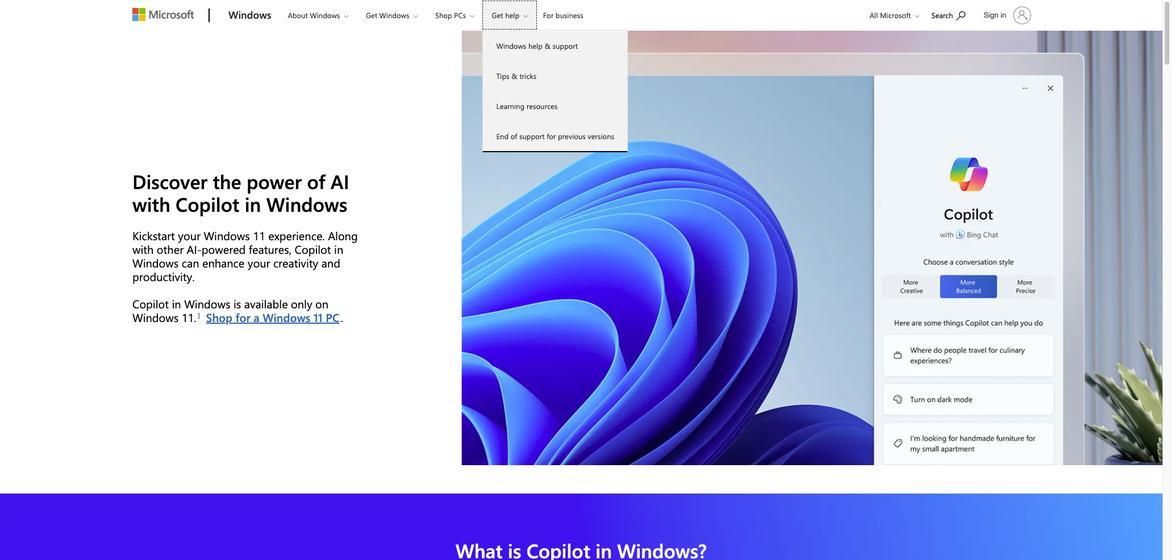 Task type: describe. For each thing, give the bounding box(es) containing it.
learning resources link
[[483, 91, 627, 121]]

1 link
[[197, 310, 201, 320]]

11
[[314, 310, 323, 325]]

for
[[543, 10, 554, 20]]

1
[[198, 311, 200, 319]]

shop for shop pcs
[[435, 10, 452, 20]]

shop for a windows 11 pc link
[[205, 308, 341, 326]]

in
[[1001, 11, 1007, 19]]

help for get
[[506, 10, 520, 20]]

tips & tricks
[[497, 71, 537, 81]]

get help
[[492, 10, 520, 20]]

windows left shop pcs at top left
[[380, 10, 410, 20]]

search
[[932, 10, 954, 20]]

business
[[556, 10, 584, 20]]

of
[[511, 131, 518, 141]]

microsoft image
[[132, 8, 194, 21]]

end
[[497, 131, 509, 141]]

1 horizontal spatial for
[[547, 131, 556, 141]]

sign in
[[984, 11, 1007, 19]]

learning resources
[[497, 101, 558, 111]]

pc
[[326, 310, 340, 325]]

versions
[[588, 131, 615, 141]]

windows left about
[[229, 8, 272, 22]]

get windows button
[[356, 1, 427, 30]]

help for windows
[[529, 41, 543, 51]]

shop for a windows 11 pc
[[206, 310, 340, 325]]

get help button
[[482, 1, 537, 30]]

get windows
[[366, 10, 410, 20]]

a
[[254, 310, 260, 325]]

about windows button
[[278, 1, 358, 30]]

shop for shop for a windows 11 pc
[[206, 310, 233, 325]]

shop pcs
[[435, 10, 466, 20]]

search button
[[927, 2, 971, 27]]

windows up the tips & tricks
[[497, 41, 527, 51]]

end of support for previous versions link
[[483, 121, 627, 151]]

all
[[870, 10, 878, 20]]

support inside the windows help & support link
[[553, 41, 578, 51]]

1 vertical spatial for
[[236, 310, 251, 325]]

1 horizontal spatial &
[[545, 41, 551, 51]]



Task type: vqa. For each thing, say whether or not it's contained in the screenshot.
Learning resources link
yes



Task type: locate. For each thing, give the bounding box(es) containing it.
0 vertical spatial for
[[547, 131, 556, 141]]

get for get windows
[[366, 10, 378, 20]]

tips & tricks link
[[483, 61, 627, 91]]

sign in link
[[977, 2, 1036, 29]]

windows right a
[[263, 310, 311, 325]]

support
[[553, 41, 578, 51], [520, 131, 545, 141]]

windows help & support
[[497, 41, 578, 51]]

tips
[[497, 71, 510, 81]]

& right the tips
[[512, 71, 518, 81]]

resources
[[527, 101, 558, 111]]

0 vertical spatial help
[[506, 10, 520, 20]]

0 horizontal spatial help
[[506, 10, 520, 20]]

support right of
[[520, 131, 545, 141]]

all microsoft button
[[861, 1, 926, 30]]

get right the about windows dropdown button
[[366, 10, 378, 20]]

for business link
[[538, 1, 589, 28]]

0 vertical spatial shop
[[435, 10, 452, 20]]

tricks
[[520, 71, 537, 81]]

1 horizontal spatial shop
[[435, 10, 452, 20]]

get for get help
[[492, 10, 503, 20]]

1 horizontal spatial get
[[492, 10, 503, 20]]

windows help & support link
[[483, 31, 627, 61]]

support inside end of support for previous versions link
[[520, 131, 545, 141]]

shop pcs button
[[426, 1, 484, 30]]

1 horizontal spatial support
[[553, 41, 578, 51]]

pcs
[[454, 10, 466, 20]]

for business
[[543, 10, 584, 20]]

all microsoft
[[870, 10, 911, 20]]

&
[[545, 41, 551, 51], [512, 71, 518, 81]]

0 horizontal spatial for
[[236, 310, 251, 325]]

end of support for previous versions
[[497, 131, 615, 141]]

0 vertical spatial &
[[545, 41, 551, 51]]

windows right about
[[310, 10, 340, 20]]

0 horizontal spatial shop
[[206, 310, 233, 325]]

0 horizontal spatial get
[[366, 10, 378, 20]]

1 vertical spatial &
[[512, 71, 518, 81]]

windows
[[229, 8, 272, 22], [310, 10, 340, 20], [380, 10, 410, 20], [497, 41, 527, 51], [263, 310, 311, 325]]

0 horizontal spatial support
[[520, 131, 545, 141]]

1 get from the left
[[366, 10, 378, 20]]

help left the for
[[506, 10, 520, 20]]

for left a
[[236, 310, 251, 325]]

previous
[[558, 131, 586, 141]]

0 horizontal spatial &
[[512, 71, 518, 81]]

& down the for
[[545, 41, 551, 51]]

get right pcs
[[492, 10, 503, 20]]

learning
[[497, 101, 525, 111]]

0 vertical spatial support
[[553, 41, 578, 51]]

help
[[506, 10, 520, 20], [529, 41, 543, 51]]

help up tricks
[[529, 41, 543, 51]]

windows link
[[223, 1, 277, 31]]

shop inside "dropdown button"
[[435, 10, 452, 20]]

for left 'previous'
[[547, 131, 556, 141]]

1 vertical spatial shop
[[206, 310, 233, 325]]

get
[[366, 10, 378, 20], [492, 10, 503, 20]]

sign
[[984, 11, 999, 19]]

support down for business
[[553, 41, 578, 51]]

shop
[[435, 10, 452, 20], [206, 310, 233, 325]]

about windows
[[288, 10, 340, 20]]

shop right 1 link
[[206, 310, 233, 325]]

help inside dropdown button
[[506, 10, 520, 20]]

1 vertical spatial support
[[520, 131, 545, 141]]

microsoft
[[880, 10, 911, 20]]

1 vertical spatial help
[[529, 41, 543, 51]]

2 get from the left
[[492, 10, 503, 20]]

1 horizontal spatial help
[[529, 41, 543, 51]]

Search search field
[[926, 2, 977, 27]]

about
[[288, 10, 308, 20]]

for
[[547, 131, 556, 141], [236, 310, 251, 325]]

shop left pcs
[[435, 10, 452, 20]]



